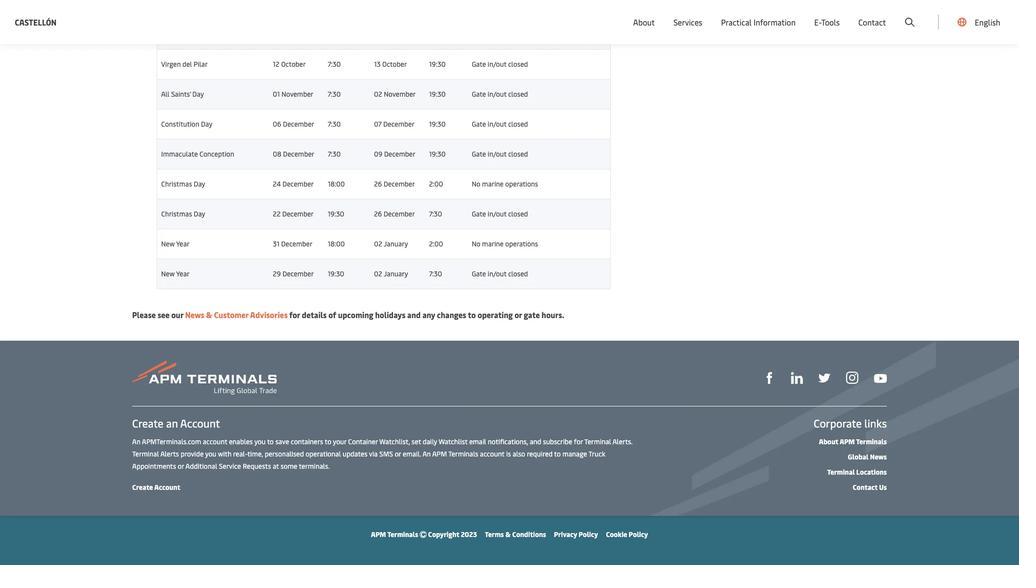Task type: vqa. For each thing, say whether or not it's contained in the screenshot.
first ON from the left
no



Task type: locate. For each thing, give the bounding box(es) containing it.
terminals inside an apmterminals.com account enables you to save containers to your container watchlist, set daily watchlist email notifications, and subscribe for terminal alerts. terminal alerts provide you with real-time, personalised operational updates via sms or email. an apm terminals account is also required to manage truck appointments or additional service requests at some terminals.
[[448, 450, 478, 459]]

1 18:00 from the top
[[326, 179, 346, 189]]

0 vertical spatial account
[[203, 437, 227, 447]]

0 vertical spatial about
[[633, 17, 655, 28]]

1 gate from the top
[[472, 59, 486, 69]]

0 vertical spatial an
[[132, 437, 140, 447]]

1 horizontal spatial &
[[506, 530, 511, 540]]

marine for december
[[482, 179, 504, 189]]

in/out for 07 december
[[488, 119, 507, 129]]

18:00 right "31 december"
[[326, 239, 348, 249]]

to down 'subscribe'
[[554, 450, 561, 459]]

2 marine from the top
[[482, 239, 504, 249]]

account down appointments
[[154, 483, 180, 492]]

0 horizontal spatial november
[[282, 89, 313, 99]]

or right sms
[[395, 450, 401, 459]]

operations for december
[[505, 179, 538, 189]]

1 horizontal spatial account
[[480, 450, 505, 459]]

contact button
[[859, 0, 886, 44]]

login / create account
[[921, 9, 1001, 20]]

2 gate in/out closed from the top
[[470, 89, 528, 99]]

contact down locations
[[853, 483, 878, 492]]

0 vertical spatial 02 january
[[373, 239, 408, 249]]

2 policy from the left
[[629, 530, 648, 540]]

2 18:00 from the top
[[326, 239, 348, 249]]

apm down "daily"
[[432, 450, 447, 459]]

menu
[[854, 9, 875, 20]]

0 horizontal spatial or
[[178, 462, 184, 471]]

or down alerts at the left of the page
[[178, 462, 184, 471]]

1 vertical spatial 2:00
[[428, 239, 443, 249]]

0 vertical spatial christmas
[[161, 179, 192, 189]]

0 vertical spatial 02
[[374, 89, 382, 99]]

1 vertical spatial january
[[384, 269, 408, 279]]

02 for 18:00
[[374, 239, 382, 249]]

an
[[166, 416, 178, 431]]

terminal up truck
[[585, 437, 611, 447]]

2 2:00 from the top
[[428, 239, 443, 249]]

for inside an apmterminals.com account enables you to save containers to your container watchlist, set daily watchlist email notifications, and subscribe for terminal alerts. terminal alerts provide you with real-time, personalised operational updates via sms or email. an apm terminals account is also required to manage truck appointments or additional service requests at some terminals.
[[574, 437, 583, 447]]

1 marine from the top
[[482, 179, 504, 189]]

2 november from the left
[[384, 89, 416, 99]]

1 no from the top
[[472, 179, 481, 189]]

2 in/out from the top
[[488, 89, 507, 99]]

2 vertical spatial account
[[154, 483, 180, 492]]

sms
[[379, 450, 393, 459]]

02 january for 7:30
[[373, 269, 408, 279]]

3 02 from the top
[[374, 269, 382, 279]]

e-tools
[[815, 17, 840, 28]]

18:00
[[326, 179, 346, 189], [326, 239, 348, 249]]

4 gate from the top
[[472, 149, 486, 159]]

apm down corporate links
[[840, 437, 855, 447]]

about down corporate at the bottom of page
[[819, 437, 839, 447]]

& right terms at the left of page
[[506, 530, 511, 540]]

christmas day for 24 december
[[161, 179, 205, 189]]

and up required
[[530, 437, 541, 447]]

instagram link
[[846, 371, 859, 385]]

1 vertical spatial about
[[819, 437, 839, 447]]

0 horizontal spatial you
[[205, 450, 216, 459]]

2:00 for 26 december
[[428, 179, 443, 189]]

all
[[161, 89, 169, 99]]

watchlist
[[439, 437, 468, 447]]

1 vertical spatial you
[[205, 450, 216, 459]]

news
[[185, 310, 204, 320], [870, 453, 887, 462]]

09 december
[[373, 149, 416, 159]]

1 02 january from the top
[[373, 239, 408, 249]]

0 vertical spatial year
[[176, 239, 190, 249]]

02 january
[[373, 239, 408, 249], [373, 269, 408, 279]]

1 operations from the top
[[505, 179, 538, 189]]

switch
[[743, 9, 766, 20]]

gate in/out closed
[[470, 59, 528, 69], [470, 89, 528, 99], [470, 119, 528, 129], [470, 149, 528, 159], [470, 209, 528, 219], [470, 269, 528, 279]]

1 vertical spatial contact
[[853, 483, 878, 492]]

account
[[203, 437, 227, 447], [480, 450, 505, 459]]

operations
[[505, 179, 538, 189], [505, 239, 538, 249]]

terminal down global news at the bottom of the page
[[827, 468, 855, 477]]

english
[[975, 17, 1001, 28]]

1 january from the top
[[384, 239, 408, 249]]

26
[[374, 179, 382, 189], [374, 209, 382, 219]]

1 vertical spatial create
[[132, 416, 164, 431]]

no for 26 december
[[472, 179, 481, 189]]

create right /
[[947, 9, 970, 20]]

contact right tools
[[859, 17, 886, 28]]

apm terminals ⓒ copyright 2023
[[371, 530, 477, 540]]

alerts
[[160, 450, 179, 459]]

1 christmas from the top
[[161, 179, 192, 189]]

19:30 for 13 october
[[428, 59, 447, 69]]

gate in/out closed for 13 october
[[470, 59, 528, 69]]

0 vertical spatial and
[[407, 310, 421, 320]]

19:30 right 07 december
[[428, 119, 447, 129]]

7:30 for 08 december
[[326, 149, 342, 159]]

subscribe
[[543, 437, 572, 447]]

1 october from the left
[[281, 59, 306, 69]]

create down appointments
[[132, 483, 153, 492]]

1 horizontal spatial news
[[870, 453, 887, 462]]

november for 01 november
[[282, 89, 313, 99]]

or left gate
[[515, 310, 522, 320]]

account up with
[[203, 437, 227, 447]]

0 vertical spatial operations
[[505, 179, 538, 189]]

policy right cookie on the right of page
[[629, 530, 648, 540]]

0 horizontal spatial an
[[132, 437, 140, 447]]

29
[[273, 269, 281, 279]]

day
[[192, 89, 204, 99], [201, 119, 213, 129], [194, 179, 205, 189], [194, 209, 205, 219]]

news right our
[[185, 310, 204, 320]]

year for 29 december
[[176, 269, 190, 279]]

global inside button
[[830, 9, 852, 20]]

0 vertical spatial no marine operations
[[470, 179, 540, 189]]

06
[[273, 119, 281, 129]]

6 gate in/out closed from the top
[[470, 269, 528, 279]]

del
[[182, 59, 192, 69]]

and left the any
[[407, 310, 421, 320]]

an up appointments
[[132, 437, 140, 447]]

1 new year from the top
[[161, 239, 190, 249]]

19:30 right 09 december
[[428, 149, 447, 159]]

2 vertical spatial 02
[[374, 269, 382, 279]]

global for global menu
[[830, 9, 852, 20]]

provide
[[181, 450, 204, 459]]

2:00
[[428, 179, 443, 189], [428, 239, 443, 249]]

details
[[302, 310, 327, 320]]

0 vertical spatial create
[[947, 9, 970, 20]]

2 horizontal spatial terminals
[[856, 437, 887, 447]]

6 closed from the top
[[508, 269, 528, 279]]

0 vertical spatial account
[[972, 9, 1001, 20]]

1 november from the left
[[282, 89, 313, 99]]

1 horizontal spatial october
[[382, 59, 407, 69]]

please
[[132, 310, 156, 320]]

1 horizontal spatial terminal
[[585, 437, 611, 447]]

you left with
[[205, 450, 216, 459]]

for up manage
[[574, 437, 583, 447]]

to left your in the left of the page
[[325, 437, 331, 447]]

contact us link
[[853, 483, 887, 492]]

you up time,
[[254, 437, 266, 447]]

6 in/out from the top
[[488, 269, 507, 279]]

1 vertical spatial new
[[161, 269, 175, 279]]

6 gate from the top
[[472, 269, 486, 279]]

instagram image
[[846, 372, 859, 385]]

3 closed from the top
[[508, 119, 528, 129]]

create left an on the bottom left
[[132, 416, 164, 431]]

closed for 13 october
[[508, 59, 528, 69]]

19:30 up of
[[326, 269, 348, 279]]

gate in/out closed for 02 november
[[470, 89, 528, 99]]

terminal
[[585, 437, 611, 447], [132, 450, 159, 459], [827, 468, 855, 477]]

1 year from the top
[[176, 239, 190, 249]]

2 year from the top
[[176, 269, 190, 279]]

1 vertical spatial christmas day
[[161, 209, 205, 219]]

2 gate from the top
[[472, 89, 486, 99]]

christmas
[[161, 179, 192, 189], [161, 209, 192, 219]]

contact for contact
[[859, 17, 886, 28]]

5 gate in/out closed from the top
[[470, 209, 528, 219]]

1 new from the top
[[161, 239, 175, 249]]

19:30 for 09 december
[[428, 149, 447, 159]]

0 vertical spatial new year
[[161, 239, 190, 249]]

02 for 19:30
[[374, 269, 382, 279]]

2 january from the top
[[384, 269, 408, 279]]

in/out for 13 october
[[488, 59, 507, 69]]

0 vertical spatial no
[[472, 179, 481, 189]]

1 christmas day from the top
[[161, 179, 205, 189]]

create for create an account
[[132, 416, 164, 431]]

october right "12"
[[281, 59, 306, 69]]

0 horizontal spatial news
[[185, 310, 204, 320]]

26 december for 7:30
[[373, 209, 415, 219]]

in/out
[[488, 59, 507, 69], [488, 89, 507, 99], [488, 119, 507, 129], [488, 149, 507, 159], [488, 209, 507, 219], [488, 269, 507, 279]]

0 vertical spatial for
[[289, 310, 300, 320]]

1 gate in/out closed from the top
[[470, 59, 528, 69]]

2 horizontal spatial apm
[[840, 437, 855, 447]]

virgen
[[161, 59, 181, 69]]

07
[[374, 119, 382, 129]]

1 closed from the top
[[508, 59, 528, 69]]

2 vertical spatial create
[[132, 483, 153, 492]]

2 26 from the top
[[374, 209, 382, 219]]

1 vertical spatial marine
[[482, 239, 504, 249]]

account left is in the bottom of the page
[[480, 450, 505, 459]]

closed for 07 december
[[508, 119, 528, 129]]

about left services
[[633, 17, 655, 28]]

1 vertical spatial no
[[472, 239, 481, 249]]

operations for january
[[505, 239, 538, 249]]

1 vertical spatial 18:00
[[326, 239, 348, 249]]

1 vertical spatial news
[[870, 453, 887, 462]]

terminals left ⓒ
[[387, 530, 418, 540]]

19:30 right the 02 november
[[428, 89, 447, 99]]

0 vertical spatial 2:00
[[428, 179, 443, 189]]

1 vertical spatial for
[[574, 437, 583, 447]]

create
[[947, 9, 970, 20], [132, 416, 164, 431], [132, 483, 153, 492]]

1 horizontal spatial terminals
[[448, 450, 478, 459]]

0 vertical spatial news
[[185, 310, 204, 320]]

2 no marine operations from the top
[[470, 239, 538, 249]]

november up 07 december
[[384, 89, 416, 99]]

switch location button
[[727, 9, 798, 20]]

3 in/out from the top
[[488, 119, 507, 129]]

christmas day
[[161, 179, 205, 189], [161, 209, 205, 219]]

1 horizontal spatial for
[[574, 437, 583, 447]]

4 gate in/out closed from the top
[[470, 149, 528, 159]]

gate in/out closed for 02 january
[[470, 269, 528, 279]]

constitution day
[[161, 119, 213, 129]]

privacy policy link
[[554, 530, 598, 540]]

1 vertical spatial 02 january
[[373, 269, 408, 279]]

0 horizontal spatial account
[[203, 437, 227, 447]]

1 vertical spatial 26 december
[[373, 209, 415, 219]]

daily
[[423, 437, 437, 447]]

19:30 right 13 october
[[428, 59, 447, 69]]

policy
[[579, 530, 598, 540], [629, 530, 648, 540]]

new for 31 december
[[161, 239, 175, 249]]

year for 31 december
[[176, 239, 190, 249]]

1 2:00 from the top
[[428, 179, 443, 189]]

new year for 31 december
[[161, 239, 190, 249]]

1 horizontal spatial or
[[395, 450, 401, 459]]

3 gate in/out closed from the top
[[470, 119, 528, 129]]

2 02 from the top
[[374, 239, 382, 249]]

2 vertical spatial terminals
[[387, 530, 418, 540]]

closed for 26 december
[[508, 209, 528, 219]]

policy right privacy
[[579, 530, 598, 540]]

1 vertical spatial 26
[[374, 209, 382, 219]]

hours.
[[542, 310, 564, 320]]

2 october from the left
[[382, 59, 407, 69]]

0 vertical spatial 18:00
[[326, 179, 346, 189]]

account right an on the bottom left
[[180, 416, 220, 431]]

4 closed from the top
[[508, 149, 528, 159]]

contact us
[[853, 483, 887, 492]]

5 in/out from the top
[[488, 209, 507, 219]]

4 in/out from the top
[[488, 149, 507, 159]]

manage
[[563, 450, 587, 459]]

terminals down watchlist
[[448, 450, 478, 459]]

enables
[[229, 437, 253, 447]]

5 gate from the top
[[472, 209, 486, 219]]

1 horizontal spatial november
[[384, 89, 416, 99]]

of
[[329, 310, 336, 320]]

1 no marine operations from the top
[[470, 179, 540, 189]]

locations
[[857, 468, 887, 477]]

2 02 january from the top
[[373, 269, 408, 279]]

alerts.
[[613, 437, 633, 447]]

1 horizontal spatial you
[[254, 437, 266, 447]]

1 vertical spatial new year
[[161, 269, 190, 279]]

7:30 for 06 december
[[326, 119, 342, 129]]

terminal up appointments
[[132, 450, 159, 459]]

3 gate from the top
[[472, 119, 486, 129]]

account right /
[[972, 9, 1001, 20]]

truck
[[589, 450, 606, 459]]

13 october
[[373, 59, 408, 69]]

19:30 for 02 november
[[428, 89, 447, 99]]

1 26 from the top
[[374, 179, 382, 189]]

no
[[472, 179, 481, 189], [472, 239, 481, 249]]

time,
[[248, 450, 263, 459]]

closed for 02 january
[[508, 269, 528, 279]]

apmterminals.com
[[142, 437, 201, 447]]

02
[[374, 89, 382, 99], [374, 239, 382, 249], [374, 269, 382, 279]]

0 vertical spatial new
[[161, 239, 175, 249]]

2 no from the top
[[472, 239, 481, 249]]

1 vertical spatial year
[[176, 269, 190, 279]]

1 vertical spatial an
[[423, 450, 431, 459]]

apm left ⓒ
[[371, 530, 386, 540]]

1 horizontal spatial an
[[423, 450, 431, 459]]

0 horizontal spatial policy
[[579, 530, 598, 540]]

service
[[219, 462, 241, 471]]

0 vertical spatial 26 december
[[373, 179, 415, 189]]

0 horizontal spatial october
[[281, 59, 306, 69]]

an down "daily"
[[423, 450, 431, 459]]

1 horizontal spatial about
[[819, 437, 839, 447]]

2 vertical spatial terminal
[[827, 468, 855, 477]]

0 horizontal spatial terminals
[[387, 530, 418, 540]]

conception
[[200, 149, 234, 159]]

1 vertical spatial terminal
[[132, 450, 159, 459]]

2 vertical spatial apm
[[371, 530, 386, 540]]

location
[[768, 9, 798, 20]]

0 vertical spatial or
[[515, 310, 522, 320]]

1 vertical spatial account
[[480, 450, 505, 459]]

1 vertical spatial apm
[[432, 450, 447, 459]]

2 operations from the top
[[505, 239, 538, 249]]

1 vertical spatial terminals
[[448, 450, 478, 459]]

november right the 01
[[282, 89, 313, 99]]

gate for 26 december
[[472, 209, 486, 219]]

gate for 02 january
[[472, 269, 486, 279]]

policy for privacy policy
[[579, 530, 598, 540]]

01
[[273, 89, 280, 99]]

5 closed from the top
[[508, 209, 528, 219]]

create an account
[[132, 416, 220, 431]]

2 christmas day from the top
[[161, 209, 205, 219]]

0 vertical spatial january
[[384, 239, 408, 249]]

0 vertical spatial 26
[[374, 179, 382, 189]]

0 vertical spatial apm
[[840, 437, 855, 447]]

2:00 for 02 january
[[428, 239, 443, 249]]

news up locations
[[870, 453, 887, 462]]

1 vertical spatial and
[[530, 437, 541, 447]]

1 vertical spatial no marine operations
[[470, 239, 538, 249]]

1 policy from the left
[[579, 530, 598, 540]]

2 new from the top
[[161, 269, 175, 279]]

no marine operations for 26 december
[[470, 179, 540, 189]]

1 26 december from the top
[[373, 179, 415, 189]]

year
[[176, 239, 190, 249], [176, 269, 190, 279]]

0 vertical spatial contact
[[859, 17, 886, 28]]

0 vertical spatial christmas day
[[161, 179, 205, 189]]

02 for 7:30
[[374, 89, 382, 99]]

about apm terminals link
[[819, 437, 887, 447]]

2 horizontal spatial terminal
[[827, 468, 855, 477]]

2023
[[461, 530, 477, 540]]

apmt footer logo image
[[132, 361, 277, 395]]

changes
[[437, 310, 466, 320]]

marine
[[482, 179, 504, 189], [482, 239, 504, 249]]

marine for january
[[482, 239, 504, 249]]

customer
[[214, 310, 249, 320]]

19:30 for 07 december
[[428, 119, 447, 129]]

practical
[[721, 17, 752, 28]]

login / create account link
[[903, 0, 1001, 29]]

1 02 from the top
[[374, 89, 382, 99]]

18:00 for 24 december
[[326, 179, 346, 189]]

1 vertical spatial or
[[395, 450, 401, 459]]

account
[[972, 9, 1001, 20], [180, 416, 220, 431], [154, 483, 180, 492]]

services button
[[674, 0, 703, 44]]

2 closed from the top
[[508, 89, 528, 99]]

2 26 december from the top
[[373, 209, 415, 219]]

2 horizontal spatial or
[[515, 310, 522, 320]]

18:00 right the 24 december
[[326, 179, 346, 189]]

terminals up global news at the bottom of the page
[[856, 437, 887, 447]]

for left details
[[289, 310, 300, 320]]

global
[[830, 9, 852, 20], [848, 453, 869, 462]]

0 horizontal spatial apm
[[371, 530, 386, 540]]

october right 13
[[382, 59, 407, 69]]

in/out for 02 november
[[488, 89, 507, 99]]

about for about
[[633, 17, 655, 28]]

to left save
[[267, 437, 274, 447]]

1 vertical spatial operations
[[505, 239, 538, 249]]

0 vertical spatial global
[[830, 9, 852, 20]]

november
[[282, 89, 313, 99], [384, 89, 416, 99]]

1 horizontal spatial policy
[[629, 530, 648, 540]]

an
[[132, 437, 140, 447], [423, 450, 431, 459]]

1 horizontal spatial and
[[530, 437, 541, 447]]

2 christmas from the top
[[161, 209, 192, 219]]

0 horizontal spatial about
[[633, 17, 655, 28]]

1 in/out from the top
[[488, 59, 507, 69]]

day for 24 december
[[194, 179, 205, 189]]

gate for 07 december
[[472, 119, 486, 129]]

2 new year from the top
[[161, 269, 190, 279]]

contact for contact us
[[853, 483, 878, 492]]

12 october
[[271, 59, 307, 69]]

0 vertical spatial &
[[206, 310, 212, 320]]

& left customer
[[206, 310, 212, 320]]



Task type: describe. For each thing, give the bounding box(es) containing it.
/
[[942, 9, 945, 20]]

18:00 for 31 december
[[326, 239, 348, 249]]

requests
[[243, 462, 271, 471]]

email
[[469, 437, 486, 447]]

12
[[273, 59, 280, 69]]

notifications,
[[488, 437, 528, 447]]

castellón
[[15, 16, 57, 27]]

additional
[[186, 462, 217, 471]]

0 horizontal spatial for
[[289, 310, 300, 320]]

gate for 02 november
[[472, 89, 486, 99]]

01 november
[[271, 89, 315, 99]]

in/out for 02 january
[[488, 269, 507, 279]]

and inside an apmterminals.com account enables you to save containers to your container watchlist, set daily watchlist email notifications, and subscribe for terminal alerts. terminal alerts provide you with real-time, personalised operational updates via sms or email. an apm terminals account is also required to manage truck appointments or additional service requests at some terminals.
[[530, 437, 541, 447]]

global news link
[[848, 453, 887, 462]]

october for 12 october
[[281, 59, 306, 69]]

gate in/out closed for 26 december
[[470, 209, 528, 219]]

create for create account
[[132, 483, 153, 492]]

e-
[[815, 17, 821, 28]]

gate in/out closed for 09 december
[[470, 149, 528, 159]]

global for global news
[[848, 453, 869, 462]]

practical information
[[721, 17, 796, 28]]

0 vertical spatial terminal
[[585, 437, 611, 447]]

gate
[[524, 310, 540, 320]]

29 december
[[271, 269, 315, 279]]

policy for cookie policy
[[629, 530, 648, 540]]

new year for 29 december
[[161, 269, 190, 279]]

e-tools button
[[815, 0, 840, 44]]

global menu
[[830, 9, 875, 20]]

terminal locations link
[[827, 468, 887, 477]]

1 vertical spatial account
[[180, 416, 220, 431]]

your
[[333, 437, 347, 447]]

constitution
[[161, 119, 199, 129]]

holidays
[[375, 310, 406, 320]]

services
[[674, 17, 703, 28]]

7:30 for 12 october
[[326, 59, 342, 69]]

no marine operations for 02 january
[[470, 239, 538, 249]]

switch location
[[743, 9, 798, 20]]

day for 06 december
[[201, 119, 213, 129]]

about for about apm terminals
[[819, 437, 839, 447]]

24 december
[[271, 179, 314, 189]]

linkedin__x28_alt_x29__3_ link
[[791, 371, 803, 384]]

via
[[369, 450, 378, 459]]

apm inside an apmterminals.com account enables you to save containers to your container watchlist, set daily watchlist email notifications, and subscribe for terminal alerts. terminal alerts provide you with real-time, personalised operational updates via sms or email. an apm terminals account is also required to manage truck appointments or additional service requests at some terminals.
[[432, 450, 447, 459]]

global menu button
[[808, 0, 884, 29]]

26 for 19:30
[[374, 209, 382, 219]]

with
[[218, 450, 232, 459]]

personalised
[[265, 450, 304, 459]]

twitter image
[[819, 373, 831, 384]]

cookie policy link
[[606, 530, 648, 540]]

january for 7:30
[[384, 269, 408, 279]]

see
[[158, 310, 170, 320]]

terminals.
[[299, 462, 330, 471]]

gate for 09 december
[[472, 149, 486, 159]]

to right changes
[[468, 310, 476, 320]]

gate for 13 october
[[472, 59, 486, 69]]

christmas day for 22 december
[[161, 209, 205, 219]]

upcoming
[[338, 310, 373, 320]]

christmas for 24 december
[[161, 179, 192, 189]]

real-
[[233, 450, 248, 459]]

containers
[[291, 437, 323, 447]]

31
[[273, 239, 280, 249]]

pilar
[[194, 59, 207, 69]]

create account link
[[132, 483, 180, 492]]

advisories
[[250, 310, 288, 320]]

global news
[[848, 453, 887, 462]]

practical information button
[[721, 0, 796, 44]]

2 vertical spatial or
[[178, 462, 184, 471]]

day for 22 december
[[194, 209, 205, 219]]

set
[[412, 437, 421, 447]]

08
[[273, 149, 281, 159]]

conditions
[[512, 530, 546, 540]]

0 vertical spatial you
[[254, 437, 266, 447]]

about apm terminals
[[819, 437, 887, 447]]

required
[[527, 450, 553, 459]]

january for 2:00
[[384, 239, 408, 249]]

gate in/out closed for 07 december
[[470, 119, 528, 129]]

1 vertical spatial &
[[506, 530, 511, 540]]

26 for 18:00
[[374, 179, 382, 189]]

some
[[281, 462, 297, 471]]

7:30 for 01 november
[[326, 89, 342, 99]]

0 horizontal spatial terminal
[[132, 450, 159, 459]]

information
[[754, 17, 796, 28]]

us
[[879, 483, 887, 492]]

24
[[273, 179, 281, 189]]

07 december
[[373, 119, 415, 129]]

at
[[273, 462, 279, 471]]

login
[[921, 9, 940, 20]]

an apmterminals.com account enables you to save containers to your container watchlist, set daily watchlist email notifications, and subscribe for terminal alerts. terminal alerts provide you with real-time, personalised operational updates via sms or email. an apm terminals account is also required to manage truck appointments or additional service requests at some terminals.
[[132, 437, 633, 471]]

any
[[423, 310, 435, 320]]

is
[[506, 450, 511, 459]]

christmas for 22 december
[[161, 209, 192, 219]]

26 december for 2:00
[[373, 179, 415, 189]]

cookie policy
[[606, 530, 648, 540]]

please see our news & customer advisories for details of upcoming holidays and any changes to operating or gate hours.
[[132, 310, 564, 320]]

updates
[[343, 450, 368, 459]]

watchlist,
[[379, 437, 410, 447]]

all saints' day
[[161, 89, 204, 99]]

about button
[[633, 0, 655, 44]]

new for 29 december
[[161, 269, 175, 279]]

02 january for 2:00
[[373, 239, 408, 249]]

19:30 right 22 december
[[326, 209, 346, 219]]

terminal locations
[[827, 468, 887, 477]]

appointments
[[132, 462, 176, 471]]

0 horizontal spatial &
[[206, 310, 212, 320]]

no for 02 january
[[472, 239, 481, 249]]

0 vertical spatial terminals
[[856, 437, 887, 447]]

facebook image
[[764, 373, 776, 384]]

you tube link
[[874, 372, 887, 384]]

0 horizontal spatial and
[[407, 310, 421, 320]]

castellón link
[[15, 16, 57, 28]]

linkedin image
[[791, 373, 803, 384]]

closed for 02 november
[[508, 89, 528, 99]]

terms
[[485, 530, 504, 540]]

october for 13 october
[[382, 59, 407, 69]]

november for 02 november
[[384, 89, 416, 99]]

closed for 09 december
[[508, 149, 528, 159]]

fill 44 link
[[819, 371, 831, 384]]

09
[[374, 149, 383, 159]]

create inside login / create account link
[[947, 9, 970, 20]]

13
[[374, 59, 381, 69]]

22 december
[[271, 209, 314, 219]]

immaculate
[[161, 149, 198, 159]]

08 december
[[271, 149, 316, 159]]

youtube image
[[874, 374, 887, 383]]

also
[[513, 450, 525, 459]]

immaculate conception
[[161, 149, 234, 159]]

in/out for 26 december
[[488, 209, 507, 219]]

privacy
[[554, 530, 577, 540]]

in/out for 09 december
[[488, 149, 507, 159]]



